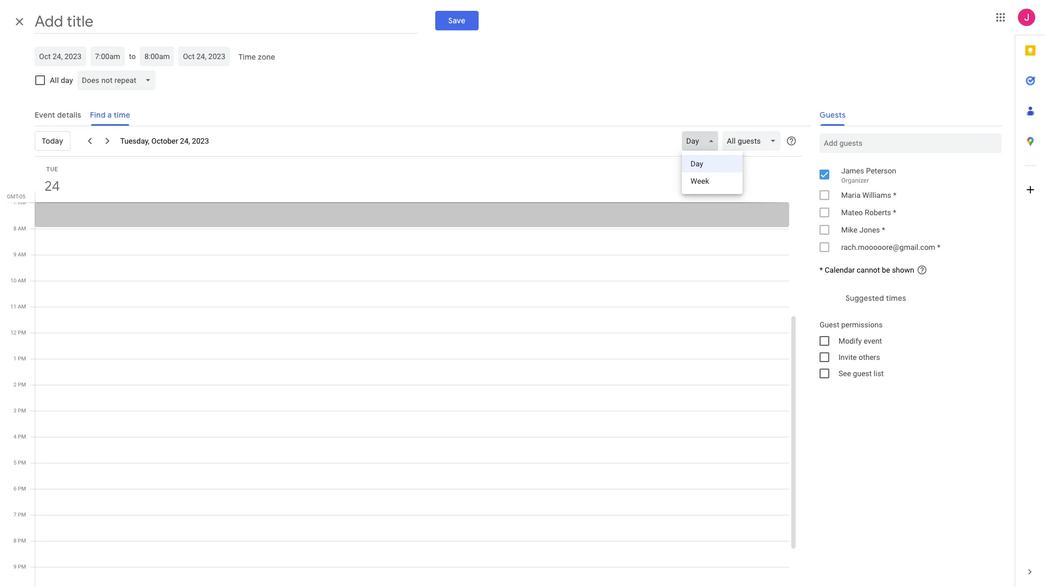 Task type: describe. For each thing, give the bounding box(es) containing it.
day option
[[682, 155, 742, 172]]

tuesday,
[[120, 137, 150, 145]]

save
[[448, 16, 466, 25]]

8 am
[[13, 225, 26, 231]]

7 for 7 pm
[[13, 512, 17, 518]]

pm for 4 pm
[[18, 434, 26, 440]]

maria williams tree item
[[811, 186, 1002, 204]]

4
[[13, 434, 17, 440]]

rach.mooooore@gmail.com tree item
[[811, 239, 1002, 256]]

time zone button
[[234, 47, 280, 67]]

suggested times button
[[841, 288, 911, 308]]

7 am
[[13, 199, 26, 205]]

pm for 7 pm
[[18, 512, 26, 518]]

james peterson organizer
[[841, 166, 896, 184]]

2023
[[192, 137, 209, 145]]

9 am
[[13, 252, 26, 257]]

9 pm
[[13, 564, 26, 570]]

guest
[[853, 369, 872, 378]]

see guest list
[[839, 369, 884, 378]]

guests invited to this event. tree
[[811, 164, 1002, 256]]

2
[[13, 382, 17, 388]]

mike jones *
[[841, 225, 885, 234]]

Title text field
[[35, 10, 418, 34]]

11
[[10, 304, 16, 310]]

pm for 9 pm
[[18, 564, 26, 570]]

7 pm
[[13, 512, 26, 518]]

suggested
[[846, 293, 884, 303]]

invite
[[839, 353, 857, 362]]

05
[[19, 194, 25, 199]]

times
[[886, 293, 906, 303]]

6 pm
[[13, 486, 26, 492]]

Guests text field
[[824, 133, 997, 153]]

tue 24
[[44, 166, 59, 195]]

guest permissions
[[820, 320, 883, 329]]

8 for 8 am
[[13, 225, 16, 231]]

24
[[44, 177, 59, 195]]

rach.mooooore@gmail.com
[[841, 243, 935, 252]]

10
[[10, 278, 16, 283]]

suggested times
[[846, 293, 906, 303]]

pm for 8 pm
[[18, 538, 26, 544]]

24,
[[180, 137, 190, 145]]

time zone
[[239, 52, 275, 62]]

tue
[[46, 166, 58, 173]]

others
[[859, 353, 880, 362]]

maria
[[841, 191, 861, 199]]

rach.mooooore@gmail.com *
[[841, 243, 940, 252]]

maria williams *
[[841, 191, 896, 199]]

organizer
[[841, 177, 869, 184]]

5 pm
[[13, 460, 26, 466]]

list
[[874, 369, 884, 378]]

williams
[[862, 191, 891, 199]]

james peterson, organizer tree item
[[811, 164, 1002, 186]]

12
[[10, 330, 17, 336]]

pm for 6 pm
[[18, 486, 26, 492]]

guest
[[820, 320, 839, 329]]

today
[[42, 136, 63, 146]]

Start time text field
[[95, 50, 120, 63]]

modify event
[[839, 337, 882, 345]]

7 for 7 am
[[13, 199, 16, 205]]

am for 7 am
[[18, 199, 26, 205]]

peterson
[[866, 166, 896, 175]]

pm for 3 pm
[[18, 408, 26, 414]]

day
[[61, 76, 73, 85]]

24 column header
[[35, 157, 789, 202]]

time
[[239, 52, 256, 62]]

pm for 5 pm
[[18, 460, 26, 466]]

today button
[[35, 128, 70, 154]]

james
[[841, 166, 864, 175]]

Start date text field
[[39, 50, 82, 63]]

am for 11 am
[[18, 304, 26, 310]]



Task type: locate. For each thing, give the bounding box(es) containing it.
to
[[129, 52, 136, 61]]

pm down 8 pm
[[18, 564, 26, 570]]

9 for 9 am
[[13, 252, 16, 257]]

7 left the 05
[[13, 199, 16, 205]]

2 8 from the top
[[13, 538, 17, 544]]

navigation toolbar
[[35, 126, 802, 194]]

pm right 2
[[18, 382, 26, 388]]

am for 10 am
[[18, 278, 26, 283]]

1 8 from the top
[[13, 225, 16, 231]]

* inside mateo roberts tree item
[[893, 208, 896, 217]]

permissions
[[841, 320, 883, 329]]

calendar
[[825, 266, 855, 274]]

9
[[13, 252, 16, 257], [13, 564, 17, 570]]

mike
[[841, 225, 858, 234]]

cell
[[35, 21, 789, 587]]

gmt-05
[[7, 194, 25, 199]]

8 up 9 pm
[[13, 538, 17, 544]]

tab list
[[1015, 35, 1045, 557]]

mike jones tree item
[[811, 221, 1002, 239]]

am right 11
[[18, 304, 26, 310]]

*
[[893, 191, 896, 199], [893, 208, 896, 217], [882, 225, 885, 234], [937, 243, 940, 252], [820, 266, 823, 274]]

group containing guest permissions
[[811, 317, 1002, 382]]

2 9 from the top
[[13, 564, 17, 570]]

1 pm from the top
[[18, 330, 26, 336]]

8 up 9 am
[[13, 225, 16, 231]]

pm right 12
[[18, 330, 26, 336]]

7
[[13, 199, 16, 205], [13, 512, 17, 518]]

pm right 6
[[18, 486, 26, 492]]

pm for 1 pm
[[18, 356, 26, 362]]

3 pm from the top
[[18, 382, 26, 388]]

6
[[13, 486, 17, 492]]

pm right 4
[[18, 434, 26, 440]]

0 vertical spatial 7
[[13, 199, 16, 205]]

am up 8 am
[[18, 199, 26, 205]]

see
[[839, 369, 851, 378]]

am down 8 am
[[18, 252, 26, 257]]

1 am from the top
[[18, 199, 26, 205]]

pm
[[18, 330, 26, 336], [18, 356, 26, 362], [18, 382, 26, 388], [18, 408, 26, 414], [18, 434, 26, 440], [18, 460, 26, 466], [18, 486, 26, 492], [18, 512, 26, 518], [18, 538, 26, 544], [18, 564, 26, 570]]

jones
[[859, 225, 880, 234]]

1
[[13, 356, 17, 362]]

2 7 from the top
[[13, 512, 17, 518]]

* inside rach.mooooore@gmail.com tree item
[[937, 243, 940, 252]]

pm right 5 at the bottom left of page
[[18, 460, 26, 466]]

pm for 2 pm
[[18, 382, 26, 388]]

None field
[[77, 70, 160, 90], [682, 131, 723, 151], [723, 131, 785, 151], [77, 70, 160, 90], [682, 131, 723, 151], [723, 131, 785, 151]]

save button
[[435, 11, 479, 30]]

5 pm from the top
[[18, 434, 26, 440]]

0 vertical spatial 9
[[13, 252, 16, 257]]

* down mike jones "tree item"
[[937, 243, 940, 252]]

2 pm from the top
[[18, 356, 26, 362]]

12 pm
[[10, 330, 26, 336]]

9 pm from the top
[[18, 538, 26, 544]]

modify
[[839, 337, 862, 345]]

row
[[30, 21, 789, 587]]

zone
[[258, 52, 275, 62]]

mateo roberts tree item
[[811, 204, 1002, 221]]

event
[[864, 337, 882, 345]]

* right jones
[[882, 225, 885, 234]]

roberts
[[865, 208, 891, 217]]

4 pm
[[13, 434, 26, 440]]

tuesday, october 24 element
[[40, 174, 65, 199]]

9 up 10
[[13, 252, 16, 257]]

* right roberts
[[893, 208, 896, 217]]

view mode list box
[[682, 151, 742, 194]]

pm up 9 pm
[[18, 538, 26, 544]]

tuesday, october 24, 2023
[[120, 137, 209, 145]]

week option
[[682, 172, 742, 190]]

1 7 from the top
[[13, 199, 16, 205]]

2 am from the top
[[18, 225, 26, 231]]

am up 9 am
[[18, 225, 26, 231]]

End date text field
[[183, 50, 226, 63]]

5
[[13, 460, 17, 466]]

10 pm from the top
[[18, 564, 26, 570]]

october
[[151, 137, 178, 145]]

invite others
[[839, 353, 880, 362]]

4 am from the top
[[18, 278, 26, 283]]

0 vertical spatial 8
[[13, 225, 16, 231]]

* inside mike jones "tree item"
[[882, 225, 885, 234]]

8 pm
[[13, 538, 26, 544]]

9 down 8 pm
[[13, 564, 17, 570]]

gmt-
[[7, 194, 19, 199]]

2 pm
[[13, 382, 26, 388]]

pm for 12 pm
[[18, 330, 26, 336]]

* inside maria williams tree item
[[893, 191, 896, 199]]

am for 9 am
[[18, 252, 26, 257]]

* for mike jones *
[[882, 225, 885, 234]]

am right 10
[[18, 278, 26, 283]]

1 vertical spatial 9
[[13, 564, 17, 570]]

3 am from the top
[[18, 252, 26, 257]]

shown
[[892, 266, 914, 274]]

9 for 9 pm
[[13, 564, 17, 570]]

all
[[50, 76, 59, 85]]

1 pm
[[13, 356, 26, 362]]

5 am from the top
[[18, 304, 26, 310]]

11 am
[[10, 304, 26, 310]]

* left calendar
[[820, 266, 823, 274]]

be
[[882, 266, 890, 274]]

1 vertical spatial 8
[[13, 538, 17, 544]]

pm right 3
[[18, 408, 26, 414]]

10 am
[[10, 278, 26, 283]]

7 pm from the top
[[18, 486, 26, 492]]

* for mateo roberts *
[[893, 208, 896, 217]]

* calendar cannot be shown
[[820, 266, 914, 274]]

8 for 8 pm
[[13, 538, 17, 544]]

am for 8 am
[[18, 225, 26, 231]]

group
[[811, 317, 1002, 382]]

pm right 1 at left bottom
[[18, 356, 26, 362]]

7 down 6
[[13, 512, 17, 518]]

6 pm from the top
[[18, 460, 26, 466]]

1 vertical spatial 7
[[13, 512, 17, 518]]

mateo
[[841, 208, 863, 217]]

am
[[18, 199, 26, 205], [18, 225, 26, 231], [18, 252, 26, 257], [18, 278, 26, 283], [18, 304, 26, 310]]

4 pm from the top
[[18, 408, 26, 414]]

3 pm
[[13, 408, 26, 414]]

End time text field
[[144, 50, 170, 63]]

pm down the 6 pm
[[18, 512, 26, 518]]

24 grid
[[0, 21, 798, 587]]

1 9 from the top
[[13, 252, 16, 257]]

cannot
[[857, 266, 880, 274]]

all day
[[50, 76, 73, 85]]

3
[[13, 408, 17, 414]]

* right williams
[[893, 191, 896, 199]]

8
[[13, 225, 16, 231], [13, 538, 17, 544]]

* for maria williams *
[[893, 191, 896, 199]]

8 pm from the top
[[18, 512, 26, 518]]

mateo roberts *
[[841, 208, 896, 217]]



Task type: vqa. For each thing, say whether or not it's contained in the screenshot.
12
yes



